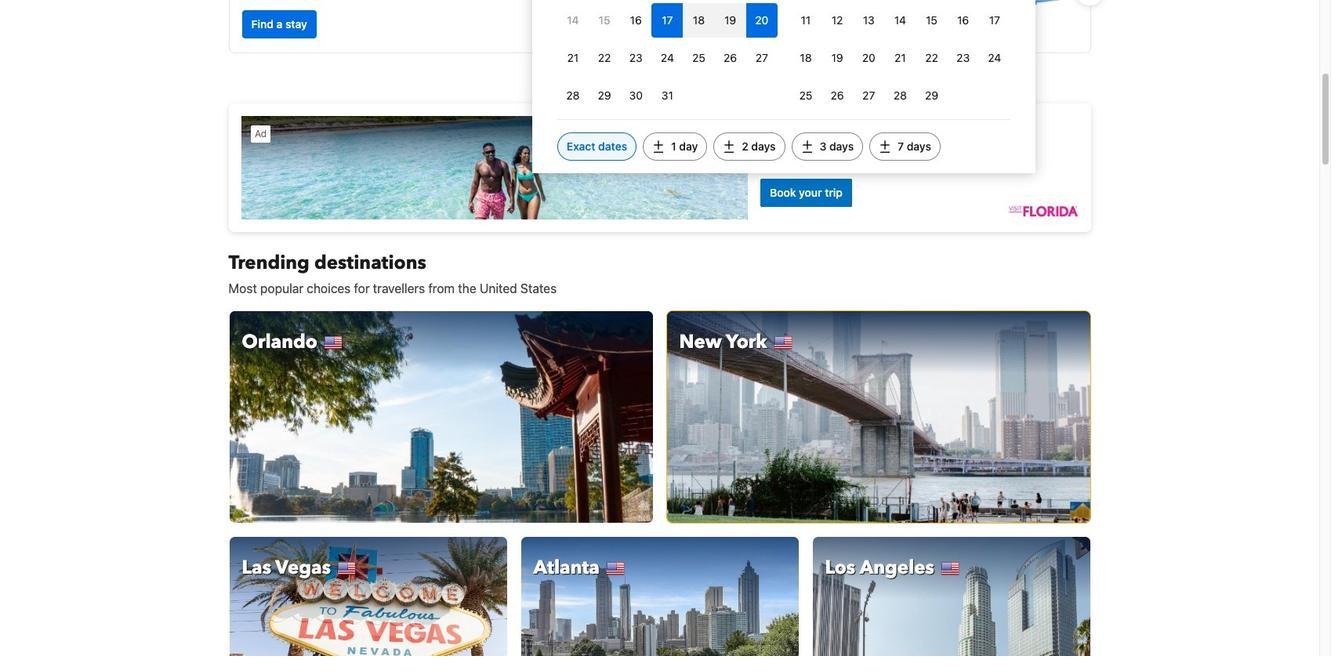 Task type: locate. For each thing, give the bounding box(es) containing it.
16 February 2024 checkbox
[[948, 3, 979, 38]]

24 February 2024 checkbox
[[979, 41, 1011, 75]]

27 January 2024 checkbox
[[746, 41, 778, 75]]

cell up the 24 january 2024 option
[[652, 0, 683, 38]]

28 February 2024 checkbox
[[885, 78, 916, 113]]

14 February 2024 checkbox
[[885, 3, 916, 38]]

region
[[216, 0, 1104, 60]]

17 January 2024 checkbox
[[652, 3, 683, 38]]

cell up 26 january 2024 option
[[715, 0, 746, 38]]

16 January 2024 checkbox
[[620, 3, 652, 38]]

1 cell from the left
[[652, 0, 683, 38]]

15 February 2024 checkbox
[[916, 3, 948, 38]]

28 January 2024 checkbox
[[557, 78, 589, 113]]

20 January 2024 checkbox
[[746, 3, 778, 38]]

29 January 2024 checkbox
[[589, 78, 620, 113]]

cell
[[652, 0, 683, 38], [683, 0, 715, 38], [715, 0, 746, 38], [746, 0, 778, 38]]

30 January 2024 checkbox
[[620, 78, 652, 113]]

23 January 2024 checkbox
[[620, 41, 652, 75]]

2 cell from the left
[[683, 0, 715, 38]]

fly away to your dream holiday image
[[980, 0, 1078, 40]]

18 January 2024 checkbox
[[683, 3, 715, 38]]

12 February 2024 checkbox
[[822, 3, 853, 38]]

cell up 27 january 2024 checkbox
[[746, 0, 778, 38]]

cell up 25 january 2024 checkbox
[[683, 0, 715, 38]]

3 cell from the left
[[715, 0, 746, 38]]

20 February 2024 checkbox
[[853, 41, 885, 75]]



Task type: vqa. For each thing, say whether or not it's contained in the screenshot.
A young girl and woman kayak on a river Image
no



Task type: describe. For each thing, give the bounding box(es) containing it.
13 February 2024 checkbox
[[853, 3, 885, 38]]

4 cell from the left
[[746, 0, 778, 38]]

27 February 2024 checkbox
[[853, 78, 885, 113]]

25 January 2024 checkbox
[[683, 41, 715, 75]]

17 February 2024 checkbox
[[979, 3, 1011, 38]]

15 January 2024 checkbox
[[589, 3, 620, 38]]

19 February 2024 checkbox
[[822, 41, 853, 75]]

24 January 2024 checkbox
[[652, 41, 683, 75]]

29 February 2024 checkbox
[[916, 78, 948, 113]]

31 January 2024 checkbox
[[652, 78, 683, 113]]

take your longest holiday yet image
[[543, 0, 640, 40]]

19 January 2024 checkbox
[[715, 3, 746, 38]]

26 February 2024 checkbox
[[822, 78, 853, 113]]

11 February 2024 checkbox
[[790, 3, 822, 38]]

14 January 2024 checkbox
[[557, 3, 589, 38]]

18 February 2024 checkbox
[[790, 41, 822, 75]]

21 February 2024 checkbox
[[885, 41, 916, 75]]

advertisement element
[[229, 103, 1091, 232]]

22 January 2024 checkbox
[[589, 41, 620, 75]]

23 February 2024 checkbox
[[948, 41, 979, 75]]

21 January 2024 checkbox
[[557, 41, 589, 75]]

22 February 2024 checkbox
[[916, 41, 948, 75]]

26 January 2024 checkbox
[[715, 41, 746, 75]]

25 February 2024 checkbox
[[790, 78, 822, 113]]



